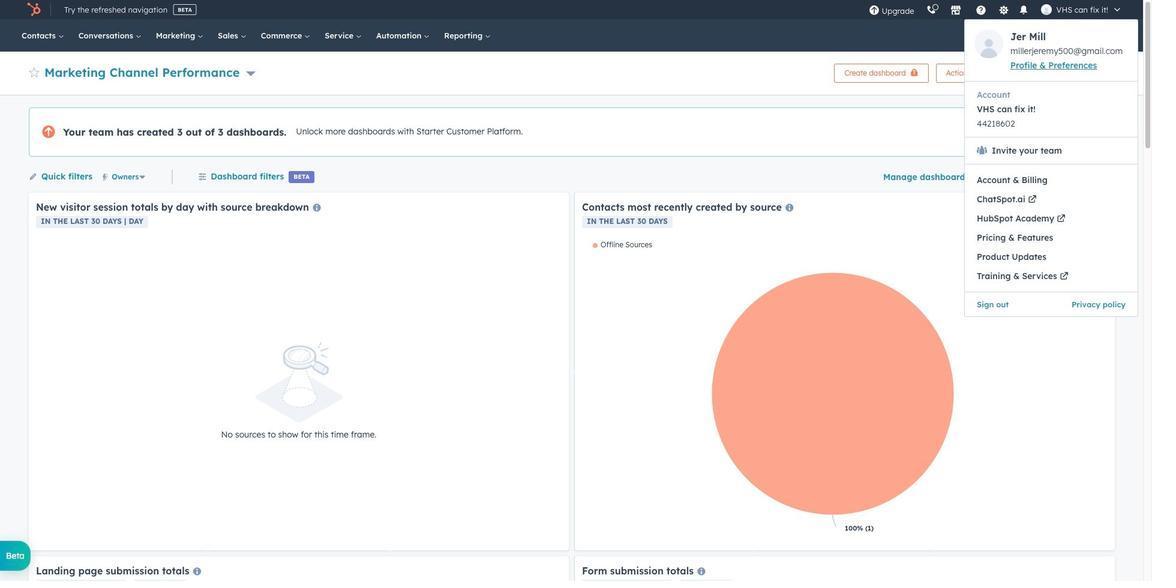 Task type: vqa. For each thing, say whether or not it's contained in the screenshot.
the Form submission totals element
yes



Task type: locate. For each thing, give the bounding box(es) containing it.
banner
[[29, 60, 1115, 83]]

menu item
[[965, 0, 1139, 317], [965, 171, 1138, 190], [965, 228, 1138, 247], [965, 247, 1138, 267], [965, 292, 1052, 316], [1052, 292, 1138, 316]]

interactive chart image
[[582, 240, 1108, 543]]

menu
[[863, 0, 1139, 317], [965, 19, 1139, 317]]

jer mill image
[[975, 29, 1004, 58]]



Task type: describe. For each thing, give the bounding box(es) containing it.
form submission totals element
[[575, 557, 1116, 581]]

jer mill image
[[1041, 4, 1052, 15]]

contacts most recently created by source element
[[575, 193, 1116, 551]]

toggle series visibility region
[[593, 240, 653, 249]]

marketplaces image
[[951, 5, 962, 16]]

new visitor session totals by day with source breakdown element
[[29, 193, 569, 551]]

landing page submission totals element
[[29, 557, 569, 581]]

Search HubSpot search field
[[966, 25, 1102, 46]]



